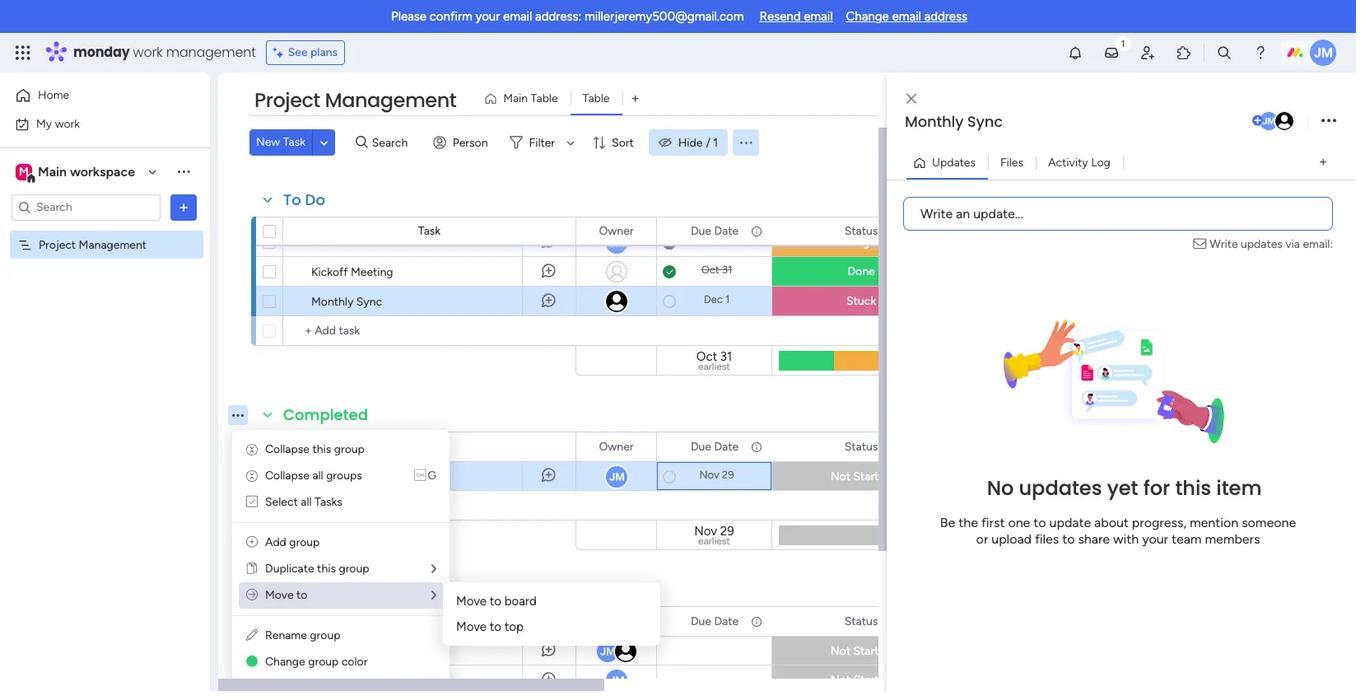 Task type: locate. For each thing, give the bounding box(es) containing it.
1 vertical spatial change
[[265, 655, 305, 669]]

due date field left column information icon
[[687, 612, 743, 631]]

0 horizontal spatial monthly
[[311, 295, 354, 309]]

1 due date from the top
[[691, 224, 739, 238]]

owner field for to do
[[595, 222, 638, 240]]

suite
[[350, 674, 377, 688]]

1 vertical spatial earliest
[[699, 535, 731, 547]]

1 horizontal spatial work
[[133, 43, 163, 62]]

sync inside field
[[968, 111, 1003, 132]]

due date left column information icon
[[691, 614, 739, 628]]

change right resend email link
[[846, 9, 889, 24]]

3 not from the top
[[831, 673, 851, 687]]

group up pr
[[310, 628, 341, 642]]

2 vertical spatial not
[[831, 673, 851, 687]]

an
[[956, 206, 970, 221]]

to
[[283, 189, 301, 210]]

0 vertical spatial management
[[325, 86, 456, 114]]

Completed field
[[279, 404, 372, 426]]

0 horizontal spatial monthly sync
[[311, 295, 382, 309]]

1 horizontal spatial email
[[804, 9, 833, 24]]

2 vertical spatial due
[[691, 614, 712, 628]]

to down the "duplicate"
[[297, 588, 308, 602]]

nov up nov 29 earliest
[[700, 469, 720, 481]]

not started
[[831, 470, 892, 484], [831, 644, 892, 658], [831, 673, 892, 687]]

1 vertical spatial status
[[845, 439, 878, 453]]

due for do
[[691, 224, 712, 238]]

earliest inside oct 31 earliest
[[699, 361, 731, 372]]

2 not from the top
[[831, 644, 851, 658]]

1 vertical spatial your
[[1143, 532, 1169, 547]]

1 horizontal spatial monthly sync
[[905, 111, 1003, 132]]

0 vertical spatial this
[[313, 442, 331, 456]]

files button
[[988, 150, 1036, 176]]

home button
[[10, 82, 177, 109]]

0 horizontal spatial add view image
[[632, 93, 639, 105]]

work for monday
[[133, 43, 163, 62]]

collapse for collapse all groups
[[265, 469, 310, 483]]

files
[[1001, 155, 1024, 169]]

started for interns
[[854, 470, 892, 484]]

sync up files
[[968, 111, 1003, 132]]

Project Management field
[[250, 86, 461, 114]]

no updates yet for this item
[[987, 475, 1262, 502]]

Owner field
[[595, 222, 638, 240], [595, 438, 638, 456]]

workspace selection element
[[16, 162, 138, 183]]

close image
[[907, 93, 917, 105]]

2 table from the left
[[583, 91, 610, 105]]

2 column information image from the top
[[750, 440, 764, 453]]

monthly down kickoff
[[311, 295, 354, 309]]

status
[[845, 224, 878, 238], [845, 439, 878, 453], [845, 614, 878, 628]]

nov 4
[[702, 235, 732, 247]]

due
[[691, 224, 712, 238], [691, 439, 712, 453], [691, 614, 712, 628]]

first
[[982, 515, 1005, 531]]

help image
[[1253, 44, 1269, 61]]

main up filter popup button
[[503, 91, 528, 105]]

1 not started from the top
[[831, 470, 892, 484]]

0 vertical spatial status field
[[841, 222, 882, 240]]

0 vertical spatial write
[[921, 206, 953, 221]]

1 vertical spatial status field
[[841, 438, 882, 456]]

2 vertical spatial date
[[715, 614, 739, 628]]

menu image
[[738, 134, 755, 151]]

move right the v2 moveto o icon
[[265, 588, 294, 602]]

change
[[846, 9, 889, 24], [265, 655, 305, 669]]

updates
[[1241, 237, 1283, 251], [1019, 475, 1103, 502]]

2 vertical spatial due date
[[691, 614, 739, 628]]

1 right the /
[[714, 136, 718, 150]]

0 horizontal spatial work
[[55, 117, 80, 131]]

collapse up select
[[265, 469, 310, 483]]

hide / 1
[[679, 136, 718, 150]]

0 vertical spatial status
[[845, 224, 878, 238]]

log
[[1092, 155, 1111, 169]]

monthly sync down kickoff meeting
[[311, 295, 382, 309]]

project management inside list box
[[39, 238, 147, 252]]

main table button
[[478, 86, 570, 112]]

resend email link
[[760, 9, 833, 24]]

email left address
[[892, 9, 922, 24]]

main table
[[503, 91, 558, 105]]

2 not started from the top
[[831, 644, 892, 658]]

1 vertical spatial 29
[[721, 524, 735, 539]]

1 email from the left
[[503, 9, 532, 24]]

collapse up collapse all groups
[[265, 442, 310, 456]]

nov down nov 29
[[695, 524, 718, 539]]

move to top
[[456, 619, 524, 634]]

1 right dec
[[726, 293, 730, 306]]

top
[[505, 619, 524, 634]]

sync
[[968, 111, 1003, 132], [356, 295, 382, 309]]

all for select
[[301, 495, 312, 509]]

main right workspace image
[[38, 164, 67, 179]]

monthly inside field
[[905, 111, 964, 132]]

sync down meeting
[[356, 295, 382, 309]]

0 vertical spatial 29
[[722, 469, 734, 481]]

this right 'for'
[[1176, 475, 1212, 502]]

to left top
[[490, 619, 502, 634]]

1 started from the top
[[854, 470, 892, 484]]

1 vertical spatial main
[[38, 164, 67, 179]]

1 owner field from the top
[[595, 222, 638, 240]]

2 collapse from the top
[[265, 469, 310, 483]]

owner for to do
[[599, 224, 634, 238]]

Search in workspace field
[[35, 198, 138, 217]]

work right my
[[55, 117, 80, 131]]

To Do field
[[279, 189, 330, 211]]

please
[[391, 9, 427, 24]]

1 horizontal spatial 1
[[726, 293, 730, 306]]

plans
[[311, 45, 338, 59]]

management inside field
[[325, 86, 456, 114]]

v2 circle image
[[246, 655, 258, 669]]

3 due date field from the top
[[687, 612, 743, 631]]

2 date from the top
[[715, 439, 739, 453]]

1 vertical spatial nov
[[700, 469, 720, 481]]

0 horizontal spatial updates
[[1019, 475, 1103, 502]]

jeremy miller image
[[1311, 40, 1337, 66]]

due date field up nov 29
[[687, 438, 743, 456]]

v2 checkbox small outline image
[[246, 495, 258, 509]]

angle down image
[[320, 136, 328, 149]]

1 vertical spatial write
[[1210, 237, 1239, 251]]

sort button
[[586, 129, 644, 156]]

1 column information image from the top
[[750, 224, 764, 238]]

my work button
[[10, 111, 177, 137]]

29 for nov 29
[[722, 469, 734, 481]]

0 vertical spatial earliest
[[699, 361, 731, 372]]

members
[[1205, 532, 1261, 547]]

change down rename
[[265, 655, 305, 669]]

1 horizontal spatial all
[[313, 469, 323, 483]]

0 horizontal spatial write
[[921, 206, 953, 221]]

oct inside oct 31 earliest
[[697, 349, 718, 364]]

started for list
[[854, 644, 892, 658]]

updates up "update"
[[1019, 475, 1103, 502]]

4
[[725, 235, 732, 247]]

1 status from the top
[[845, 224, 878, 238]]

gifting suite
[[311, 674, 377, 688]]

email left address:
[[503, 9, 532, 24]]

date up the oct 31
[[715, 224, 739, 238]]

0 vertical spatial oct
[[702, 264, 720, 276]]

add view image down options image
[[1320, 157, 1327, 169]]

all left tasks
[[301, 495, 312, 509]]

1 table from the left
[[531, 91, 558, 105]]

your
[[476, 9, 500, 24], [1143, 532, 1169, 547]]

due date field up the oct 31
[[687, 222, 743, 240]]

due date up nov 29
[[691, 439, 739, 453]]

0 vertical spatial started
[[854, 470, 892, 484]]

table up filter on the left top
[[531, 91, 558, 105]]

to left 'board' on the bottom left of the page
[[490, 594, 502, 609]]

1 horizontal spatial change
[[846, 9, 889, 24]]

g
[[428, 469, 437, 483]]

move up move to top
[[456, 594, 487, 609]]

1 horizontal spatial main
[[503, 91, 528, 105]]

0 horizontal spatial all
[[301, 495, 312, 509]]

1 vertical spatial 31
[[721, 349, 732, 364]]

0 vertical spatial add view image
[[632, 93, 639, 105]]

date for team
[[715, 614, 739, 628]]

0 vertical spatial due date field
[[687, 222, 743, 240]]

to
[[1034, 515, 1047, 531], [1063, 532, 1075, 547], [297, 588, 308, 602], [490, 594, 502, 609], [490, 619, 502, 634]]

list arrow image
[[432, 590, 437, 601]]

1 vertical spatial due
[[691, 439, 712, 453]]

0 horizontal spatial management
[[79, 238, 147, 252]]

updates button
[[907, 150, 988, 176]]

1 vertical spatial owner field
[[595, 438, 638, 456]]

0 vertical spatial sync
[[968, 111, 1003, 132]]

groups
[[326, 469, 362, 483]]

due date for team
[[691, 614, 739, 628]]

collapse all groups
[[265, 469, 362, 483]]

v2 add outline image
[[246, 535, 258, 549]]

1 vertical spatial svg image
[[245, 466, 259, 486]]

Status field
[[841, 222, 882, 240], [841, 438, 882, 456], [841, 612, 882, 631]]

task for team
[[418, 614, 441, 628]]

29 down nov 29
[[721, 524, 735, 539]]

due date field for do
[[687, 222, 743, 240]]

add view image
[[632, 93, 639, 105], [1320, 157, 1327, 169]]

0 horizontal spatial table
[[531, 91, 558, 105]]

1 vertical spatial owner
[[599, 439, 634, 453]]

1 vertical spatial project
[[39, 238, 76, 252]]

item
[[1217, 475, 1262, 502]]

pr email list
[[311, 644, 374, 658]]

svg image
[[245, 440, 259, 460], [245, 466, 259, 486]]

project down search in workspace field
[[39, 238, 76, 252]]

earliest down dec
[[699, 361, 731, 372]]

1 horizontal spatial add view image
[[1320, 157, 1327, 169]]

0 vertical spatial column information image
[[750, 224, 764, 238]]

2 vertical spatial not started
[[831, 673, 892, 687]]

1 svg image from the top
[[245, 440, 259, 460]]

someone
[[1242, 515, 1297, 531]]

3 due date from the top
[[691, 614, 739, 628]]

jeremy miller image
[[1259, 110, 1280, 132]]

email right resend
[[804, 9, 833, 24]]

options image
[[175, 199, 192, 215]]

change email address link
[[846, 9, 968, 24]]

this up hire
[[313, 442, 331, 456]]

0 horizontal spatial main
[[38, 164, 67, 179]]

collapse for collapse this group
[[265, 442, 310, 456]]

0 vertical spatial not started
[[831, 470, 892, 484]]

2 vertical spatial task
[[418, 614, 441, 628]]

1 vertical spatial updates
[[1019, 475, 1103, 502]]

updates for no
[[1019, 475, 1103, 502]]

via
[[1286, 237, 1301, 251]]

nov
[[702, 235, 722, 247], [700, 469, 720, 481], [695, 524, 718, 539]]

2 earliest from the top
[[699, 535, 731, 547]]

write left via
[[1210, 237, 1239, 251]]

2 svg image from the top
[[245, 466, 259, 486]]

all left groups
[[313, 469, 323, 483]]

1 horizontal spatial monthly
[[905, 111, 964, 132]]

1 vertical spatial add view image
[[1320, 157, 1327, 169]]

move down move to board
[[456, 619, 487, 634]]

this up marketing
[[317, 562, 336, 576]]

collapse
[[265, 442, 310, 456], [265, 469, 310, 483]]

please confirm your email address: millerjeremy500@gmail.com
[[391, 9, 744, 24]]

0 vertical spatial owner field
[[595, 222, 638, 240]]

move for move to top
[[456, 619, 487, 634]]

oct for oct 31 earliest
[[697, 349, 718, 364]]

date up nov 29
[[715, 439, 739, 453]]

2 owner from the top
[[599, 439, 634, 453]]

for
[[1144, 475, 1171, 502]]

date left column information icon
[[715, 614, 739, 628]]

0 horizontal spatial email
[[503, 9, 532, 24]]

write an update... button
[[904, 196, 1334, 230]]

add
[[265, 535, 286, 549]]

write left an
[[921, 206, 953, 221]]

31 for oct 31
[[722, 264, 733, 276]]

0 horizontal spatial change
[[265, 655, 305, 669]]

3 not started from the top
[[831, 673, 892, 687]]

updates left via
[[1241, 237, 1283, 251]]

oct down nov 4
[[702, 264, 720, 276]]

3 status from the top
[[845, 614, 878, 628]]

work inside button
[[55, 117, 80, 131]]

0 vertical spatial not
[[831, 470, 851, 484]]

management down search in workspace field
[[79, 238, 147, 252]]

filter
[[529, 136, 555, 150]]

work right the monday on the top of the page
[[133, 43, 163, 62]]

date
[[715, 224, 739, 238], [715, 439, 739, 453], [715, 614, 739, 628]]

1 horizontal spatial project
[[255, 86, 320, 114]]

0 horizontal spatial your
[[476, 9, 500, 24]]

main inside button
[[503, 91, 528, 105]]

1 image
[[1116, 34, 1131, 52]]

your right confirm
[[476, 9, 500, 24]]

select product image
[[15, 44, 31, 61]]

management
[[325, 86, 456, 114], [79, 238, 147, 252]]

your inside be the first one to update about progress, mention someone or upload files to share with your team members
[[1143, 532, 1169, 547]]

project up new task
[[255, 86, 320, 114]]

0 vertical spatial svg image
[[245, 440, 259, 460]]

svg image for collapse this group
[[245, 440, 259, 460]]

0 vertical spatial 31
[[722, 264, 733, 276]]

move for move to board
[[456, 594, 487, 609]]

1 vertical spatial due date
[[691, 439, 739, 453]]

management up "search" field
[[325, 86, 456, 114]]

2 vertical spatial status
[[845, 614, 878, 628]]

add group
[[265, 535, 320, 549]]

1 horizontal spatial your
[[1143, 532, 1169, 547]]

1 vertical spatial not
[[831, 644, 851, 658]]

option
[[0, 230, 210, 233]]

project inside project management list box
[[39, 238, 76, 252]]

resend
[[760, 9, 801, 24]]

with
[[1114, 532, 1139, 547]]

new task button
[[250, 129, 312, 156]]

rename group
[[265, 628, 341, 642]]

due up nov 29
[[691, 439, 712, 453]]

project management inside field
[[255, 86, 456, 114]]

1 vertical spatial due date field
[[687, 438, 743, 456]]

1 due date field from the top
[[687, 222, 743, 240]]

on
[[873, 236, 886, 250]]

31 down the 4
[[722, 264, 733, 276]]

1
[[714, 136, 718, 150], [726, 293, 730, 306]]

your down progress,
[[1143, 532, 1169, 547]]

2 started from the top
[[854, 644, 892, 658]]

table
[[531, 91, 558, 105], [583, 91, 610, 105]]

main inside workspace selection element
[[38, 164, 67, 179]]

1 collapse from the top
[[265, 442, 310, 456]]

1 vertical spatial monthly
[[311, 295, 354, 309]]

change for change email address
[[846, 9, 889, 24]]

project management up v2 search icon
[[255, 86, 456, 114]]

column information image
[[750, 224, 764, 238], [750, 440, 764, 453]]

monthly down close image
[[905, 111, 964, 132]]

monthly sync up updates
[[905, 111, 1003, 132]]

group up gifting
[[308, 655, 339, 669]]

0 vertical spatial project management
[[255, 86, 456, 114]]

0 vertical spatial change
[[846, 9, 889, 24]]

2 vertical spatial started
[[854, 673, 892, 687]]

0 vertical spatial work
[[133, 43, 163, 62]]

2 owner field from the top
[[595, 438, 638, 456]]

table up sort popup button
[[583, 91, 610, 105]]

0 vertical spatial due
[[691, 224, 712, 238]]

invite members image
[[1140, 44, 1156, 61]]

2 email from the left
[[804, 9, 833, 24]]

due date up the oct 31
[[691, 224, 739, 238]]

activity log
[[1049, 155, 1111, 169]]

Due Date field
[[687, 222, 743, 240], [687, 438, 743, 456], [687, 612, 743, 631]]

earliest inside nov 29 earliest
[[699, 535, 731, 547]]

29
[[722, 469, 734, 481], [721, 524, 735, 539]]

main for main table
[[503, 91, 528, 105]]

oct down dec
[[697, 349, 718, 364]]

0 vertical spatial nov
[[702, 235, 722, 247]]

v2 duplicate o image
[[247, 562, 257, 576]]

due left the 4
[[691, 224, 712, 238]]

write inside button
[[921, 206, 953, 221]]

29 up nov 29 earliest
[[722, 469, 734, 481]]

2 vertical spatial nov
[[695, 524, 718, 539]]

1 vertical spatial task
[[418, 224, 441, 238]]

3 date from the top
[[715, 614, 739, 628]]

3 due from the top
[[691, 614, 712, 628]]

1 earliest from the top
[[699, 361, 731, 372]]

3 status field from the top
[[841, 612, 882, 631]]

1 date from the top
[[715, 224, 739, 238]]

earliest
[[699, 361, 731, 372], [699, 535, 731, 547]]

main for main workspace
[[38, 164, 67, 179]]

to up files
[[1034, 515, 1047, 531]]

due left column information icon
[[691, 614, 712, 628]]

0 horizontal spatial project
[[39, 238, 76, 252]]

kickoff
[[311, 265, 348, 279]]

task for do
[[418, 224, 441, 238]]

arrow down image
[[561, 133, 581, 152]]

31 inside oct 31 earliest
[[721, 349, 732, 364]]

1 horizontal spatial management
[[325, 86, 456, 114]]

0 vertical spatial owner
[[599, 224, 634, 238]]

duplicate
[[265, 562, 314, 576]]

1 vertical spatial date
[[715, 439, 739, 453]]

table inside button
[[531, 91, 558, 105]]

earliest down nov 29
[[699, 535, 731, 547]]

nov inside nov 29 earliest
[[695, 524, 718, 539]]

0 vertical spatial all
[[313, 469, 323, 483]]

1 not from the top
[[831, 470, 851, 484]]

31
[[722, 264, 733, 276], [721, 349, 732, 364]]

project management down search in workspace field
[[39, 238, 147, 252]]

1 vertical spatial not started
[[831, 644, 892, 658]]

0 vertical spatial project
[[255, 86, 320, 114]]

0 horizontal spatial sync
[[356, 295, 382, 309]]

project management
[[255, 86, 456, 114], [39, 238, 147, 252]]

this
[[313, 442, 331, 456], [1176, 475, 1212, 502], [317, 562, 336, 576]]

stuck
[[847, 294, 876, 308]]

1 due from the top
[[691, 224, 712, 238]]

address:
[[535, 9, 582, 24]]

1 owner from the top
[[599, 224, 634, 238]]

1 status field from the top
[[841, 222, 882, 240]]

1 vertical spatial started
[[854, 644, 892, 658]]

0 vertical spatial collapse
[[265, 442, 310, 456]]

task
[[283, 135, 306, 149], [418, 224, 441, 238], [418, 614, 441, 628]]

1 vertical spatial collapse
[[265, 469, 310, 483]]

31 down dec 1
[[721, 349, 732, 364]]

0 vertical spatial date
[[715, 224, 739, 238]]

2 horizontal spatial email
[[892, 9, 922, 24]]

status for do
[[845, 224, 878, 238]]

group right add
[[289, 535, 320, 549]]

add view image right table button
[[632, 93, 639, 105]]

0 vertical spatial due date
[[691, 224, 739, 238]]

3 email from the left
[[892, 9, 922, 24]]

nov left the 4
[[702, 235, 722, 247]]

0 horizontal spatial 1
[[714, 136, 718, 150]]

29 inside nov 29 earliest
[[721, 524, 735, 539]]

1 horizontal spatial table
[[583, 91, 610, 105]]

new
[[256, 135, 280, 149]]



Task type: vqa. For each thing, say whether or not it's contained in the screenshot.
star image
no



Task type: describe. For each thing, give the bounding box(es) containing it.
to for move to board
[[490, 594, 502, 609]]

working
[[827, 236, 870, 250]]

column information image for to do
[[750, 224, 764, 238]]

confirm
[[430, 9, 473, 24]]

management inside list box
[[79, 238, 147, 252]]

person
[[453, 136, 488, 150]]

marketing
[[283, 579, 359, 600]]

updates
[[932, 155, 976, 169]]

not started for list
[[831, 644, 892, 658]]

tasks
[[315, 495, 343, 509]]

the
[[959, 515, 979, 531]]

earliest for nov
[[699, 535, 731, 547]]

task inside "new task" 'button'
[[283, 135, 306, 149]]

/
[[706, 136, 711, 150]]

main workspace
[[38, 164, 135, 179]]

be
[[941, 515, 956, 531]]

nov for not
[[700, 469, 720, 481]]

collapse this group
[[265, 442, 365, 456]]

millerjeremy500@gmail.com
[[585, 9, 744, 24]]

+ Add task text field
[[292, 321, 425, 341]]

mention
[[1190, 515, 1239, 531]]

v2 done deadline image
[[663, 264, 676, 280]]

email for change email address
[[892, 9, 922, 24]]

no
[[987, 475, 1014, 502]]

monthly sync inside field
[[905, 111, 1003, 132]]

kickoff meeting
[[311, 265, 393, 279]]

terryturtle85@gmail.com image
[[1274, 110, 1296, 132]]

column information image for completed
[[750, 440, 764, 453]]

do
[[305, 189, 325, 210]]

it
[[889, 236, 896, 250]]

progress,
[[1132, 515, 1187, 531]]

earliest for oct
[[699, 361, 731, 372]]

due date for do
[[691, 224, 739, 238]]

workspace image
[[16, 163, 32, 181]]

my
[[36, 117, 52, 131]]

1 vertical spatial 1
[[726, 293, 730, 306]]

v2 search image
[[356, 133, 368, 152]]

files
[[1035, 532, 1059, 547]]

1 vertical spatial monthly sync
[[311, 295, 382, 309]]

meeting
[[351, 265, 393, 279]]

team
[[363, 579, 407, 600]]

table inside button
[[583, 91, 610, 105]]

1 vertical spatial this
[[1176, 475, 1212, 502]]

29 for nov 29 earliest
[[721, 524, 735, 539]]

status field for team
[[841, 612, 882, 631]]

work for my
[[55, 117, 80, 131]]

activity
[[1049, 155, 1089, 169]]

not for interns
[[831, 470, 851, 484]]

hire new interns
[[311, 470, 396, 484]]

group up marketing team
[[339, 562, 369, 576]]

move to
[[265, 588, 308, 602]]

email:
[[1303, 237, 1334, 251]]

change for change group color
[[265, 655, 305, 669]]

select
[[265, 495, 298, 509]]

3 started from the top
[[854, 673, 892, 687]]

2 due date field from the top
[[687, 438, 743, 456]]

oct 31 earliest
[[697, 349, 732, 372]]

due date field for team
[[687, 612, 743, 631]]

board
[[505, 594, 537, 609]]

notifications image
[[1068, 44, 1084, 61]]

share
[[1079, 532, 1110, 547]]

hide
[[679, 136, 703, 150]]

research
[[311, 236, 359, 250]]

2 due date from the top
[[691, 439, 739, 453]]

column information image
[[750, 615, 764, 628]]

change email address
[[846, 9, 968, 24]]

list arrow image
[[432, 563, 437, 575]]

apps image
[[1176, 44, 1193, 61]]

resend email
[[760, 9, 833, 24]]

select all tasks
[[265, 495, 343, 509]]

to for move to top
[[490, 619, 502, 634]]

interns
[[360, 470, 396, 484]]

be the first one to update about progress, mention someone or upload files to share with your team members
[[941, 515, 1297, 547]]

list
[[359, 644, 374, 658]]

marketing team
[[283, 579, 407, 600]]

search everything image
[[1217, 44, 1233, 61]]

sort
[[612, 136, 634, 150]]

not for list
[[831, 644, 851, 658]]

gifting
[[311, 674, 347, 688]]

project inside field
[[255, 86, 320, 114]]

person button
[[426, 129, 498, 156]]

date for do
[[715, 224, 739, 238]]

activity log button
[[1036, 150, 1123, 176]]

oct for oct 31
[[702, 264, 720, 276]]

group for add group
[[289, 535, 320, 549]]

1 vertical spatial sync
[[356, 295, 382, 309]]

owner field for completed
[[595, 438, 638, 456]]

write for write an update...
[[921, 206, 953, 221]]

email for resend email
[[804, 9, 833, 24]]

working on it
[[827, 236, 896, 250]]

svg image for collapse all groups
[[245, 466, 259, 486]]

2 status from the top
[[845, 439, 878, 453]]

update
[[1050, 515, 1092, 531]]

workspace options image
[[175, 163, 192, 180]]

inbox image
[[1104, 44, 1120, 61]]

hire
[[311, 470, 333, 484]]

all for collapse
[[313, 469, 323, 483]]

project management list box
[[0, 227, 210, 481]]

nov for working
[[702, 235, 722, 247]]

to down "update"
[[1063, 532, 1075, 547]]

0 vertical spatial 1
[[714, 136, 718, 150]]

Marketing Team field
[[279, 579, 411, 600]]

or
[[977, 532, 989, 547]]

write an update...
[[921, 206, 1024, 221]]

monday work management
[[73, 43, 256, 62]]

dec
[[704, 293, 723, 306]]

this for collapse this group
[[313, 442, 331, 456]]

Monthly Sync field
[[901, 111, 1250, 133]]

options image
[[1322, 110, 1337, 132]]

group for change group color
[[308, 655, 339, 669]]

new
[[336, 470, 357, 484]]

dapulse addbtn image
[[1253, 115, 1264, 126]]

pr
[[311, 644, 325, 658]]

due for team
[[691, 614, 712, 628]]

not started for interns
[[831, 470, 892, 484]]

group up groups
[[334, 442, 365, 456]]

one
[[1009, 515, 1031, 531]]

about
[[1095, 515, 1129, 531]]

v2 shortcuts ctrl image
[[415, 469, 426, 483]]

to for move to
[[297, 588, 308, 602]]

table button
[[570, 86, 622, 112]]

dapulse drag 2 image
[[890, 364, 895, 382]]

home
[[38, 88, 69, 102]]

v2 edit line image
[[246, 628, 258, 642]]

upload
[[992, 532, 1032, 547]]

see
[[288, 45, 308, 59]]

owner for completed
[[599, 439, 634, 453]]

move to board
[[456, 594, 537, 609]]

group for rename group
[[310, 628, 341, 642]]

this for duplicate this group
[[317, 562, 336, 576]]

0 vertical spatial your
[[476, 9, 500, 24]]

duplicate this group
[[265, 562, 369, 576]]

Search field
[[368, 131, 417, 154]]

2 due from the top
[[691, 439, 712, 453]]

done
[[848, 264, 875, 278]]

v2 moveto o image
[[246, 588, 258, 602]]

to do
[[283, 189, 325, 210]]

envelope o image
[[1194, 235, 1210, 252]]

color
[[342, 655, 368, 669]]

oct 31
[[702, 264, 733, 276]]

status field for do
[[841, 222, 882, 240]]

update...
[[974, 206, 1024, 221]]

monday
[[73, 43, 130, 62]]

updates for write
[[1241, 237, 1283, 251]]

31 for oct 31 earliest
[[721, 349, 732, 364]]

status for team
[[845, 614, 878, 628]]

move for move to
[[265, 588, 294, 602]]

2 status field from the top
[[841, 438, 882, 456]]

filter button
[[503, 129, 581, 156]]

write for write updates via email:
[[1210, 237, 1239, 251]]

management
[[166, 43, 256, 62]]

email
[[328, 644, 356, 658]]

change group color
[[265, 655, 368, 669]]

nov 29
[[700, 469, 734, 481]]

team
[[1172, 532, 1202, 547]]

m
[[19, 164, 29, 178]]

write updates via email:
[[1210, 237, 1334, 251]]



